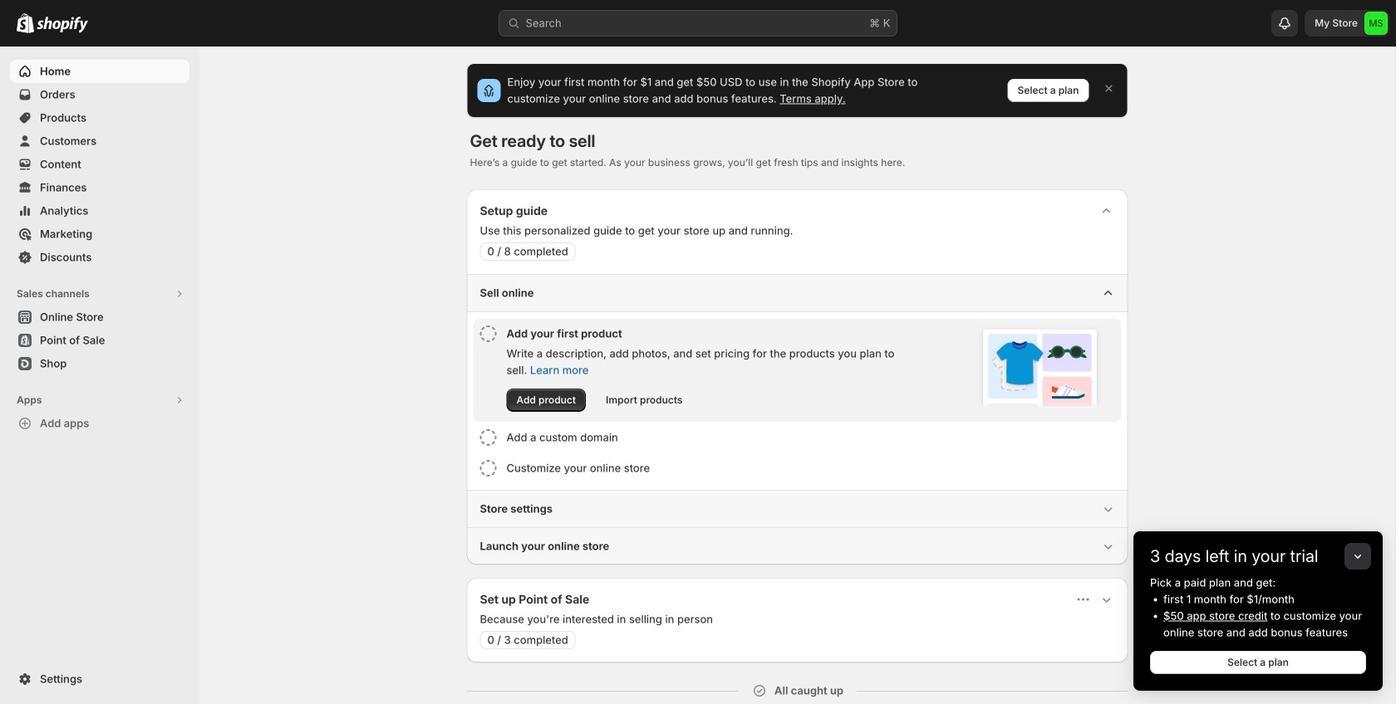 Task type: vqa. For each thing, say whether or not it's contained in the screenshot.
Mark Customize your online store as done IMAGE
yes



Task type: locate. For each thing, give the bounding box(es) containing it.
sell online group
[[467, 274, 1128, 490]]

mark add a custom domain as done image
[[480, 430, 497, 446]]

shopify image
[[17, 13, 34, 33], [37, 16, 88, 33]]

my store image
[[1365, 12, 1388, 35]]

add your first product group
[[473, 319, 1122, 422]]

add a custom domain group
[[473, 423, 1122, 453]]

guide categories group
[[467, 274, 1128, 565]]



Task type: describe. For each thing, give the bounding box(es) containing it.
mark customize your online store as done image
[[480, 460, 497, 477]]

0 horizontal spatial shopify image
[[17, 13, 34, 33]]

setup guide region
[[467, 190, 1128, 565]]

customize your online store group
[[473, 454, 1122, 484]]

1 horizontal spatial shopify image
[[37, 16, 88, 33]]

mark add your first product as done image
[[480, 326, 497, 342]]



